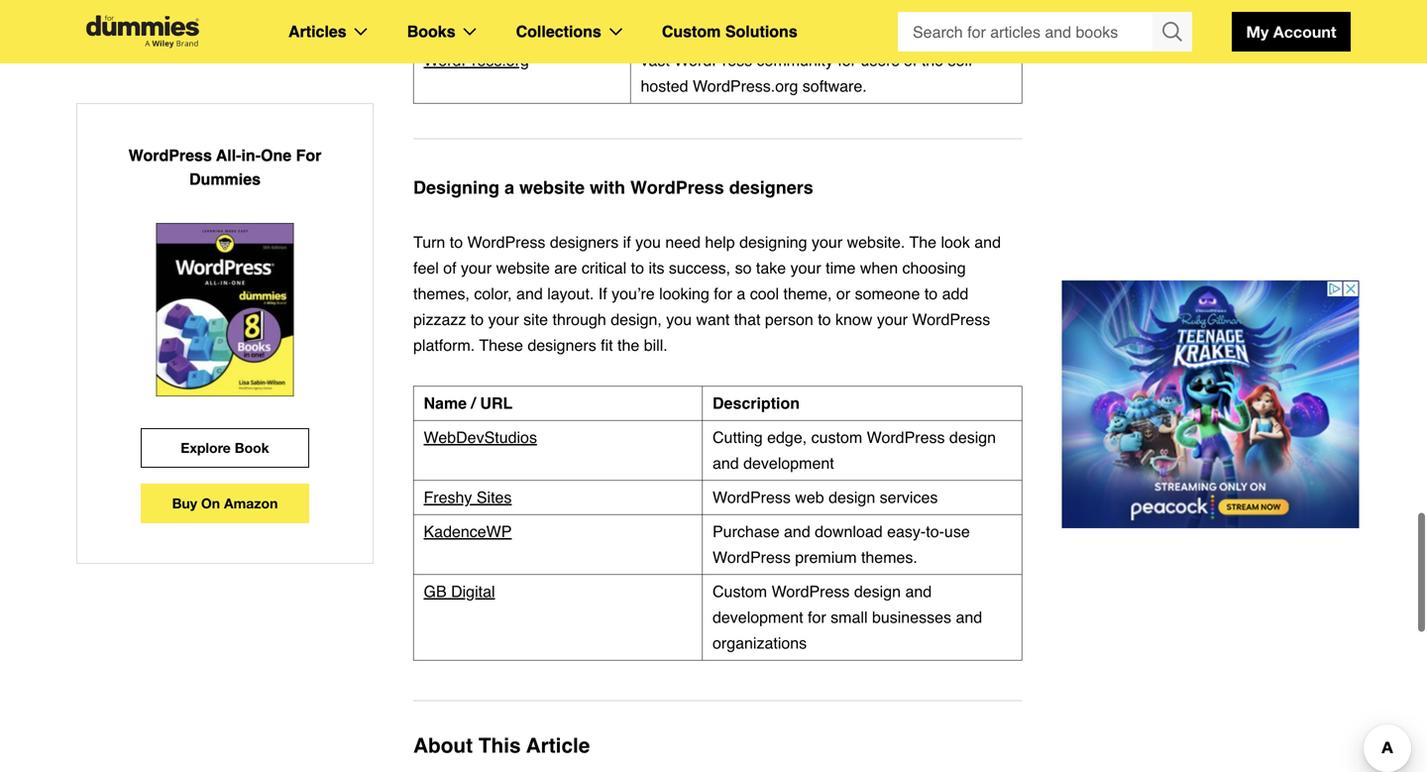 Task type: locate. For each thing, give the bounding box(es) containing it.
0 vertical spatial of
[[904, 51, 918, 69]]

1 horizontal spatial you
[[667, 310, 692, 329]]

design
[[950, 428, 997, 447], [829, 488, 876, 507], [855, 583, 901, 601]]

purchase and download easy-to-use wordpress premium themes.
[[713, 523, 970, 567]]

1 vertical spatial the
[[922, 51, 944, 69]]

custom inside custom wordpress design and development for small businesses and organizations
[[713, 583, 768, 601]]

1 vertical spatial a
[[737, 285, 746, 303]]

1 horizontal spatial the
[[922, 51, 944, 69]]

for down obtain
[[838, 51, 857, 69]]

to down color, at the top of the page
[[471, 310, 484, 329]]

design inside 'cutting edge, custom wordpress design and development'
[[950, 428, 997, 447]]

custom up organizations
[[713, 583, 768, 601]]

for
[[542, 25, 561, 44], [838, 51, 857, 69], [714, 285, 733, 303], [808, 608, 827, 627]]

1 vertical spatial designers
[[550, 233, 619, 251]]

wordpress inside custom wordpress design and development for small businesses and organizations
[[772, 583, 850, 601]]

platform.
[[413, 336, 475, 354]]

0 horizontal spatial of
[[443, 259, 457, 277]]

design up download
[[829, 488, 876, 507]]

custom wordpress design and development for small businesses and organizations
[[713, 583, 983, 652]]

your up 'time'
[[812, 233, 843, 251]]

forums
[[484, 25, 538, 44]]

1 vertical spatial design
[[829, 488, 876, 507]]

the down from
[[922, 51, 944, 69]]

your down someone
[[877, 310, 908, 329]]

and inside purchase and download easy-to-use wordpress premium themes.
[[784, 523, 811, 541]]

wordpress down 'purchase'
[[713, 548, 791, 567]]

1 vertical spatial custom
[[713, 583, 768, 601]]

group
[[898, 12, 1193, 52]]

if
[[623, 233, 631, 251]]

and up site
[[517, 285, 543, 303]]

help
[[705, 233, 735, 251]]

design inside custom wordpress design and development for small businesses and organizations
[[855, 583, 901, 601]]

software.
[[803, 77, 867, 95]]

and up businesses
[[906, 583, 932, 601]]

answers
[[863, 25, 922, 44]]

design up use
[[950, 428, 997, 447]]

wordpress inside post your questions and obtain answers from the vast wordpress community for users of the self- hosted wordpress.org software.
[[674, 51, 753, 69]]

you down looking
[[667, 310, 692, 329]]

these
[[479, 336, 523, 354]]

to left add
[[925, 285, 938, 303]]

one
[[261, 146, 292, 165]]

look
[[941, 233, 971, 251]]

you right the if
[[636, 233, 661, 251]]

design for and
[[855, 583, 901, 601]]

0 vertical spatial you
[[636, 233, 661, 251]]

designers up are
[[550, 233, 619, 251]]

0 vertical spatial development
[[744, 454, 835, 472]]

designers up designing
[[730, 177, 814, 198]]

explore
[[181, 440, 231, 456]]

custom solutions link
[[662, 19, 798, 45]]

0 vertical spatial wordpress.org
[[424, 51, 529, 69]]

designers down through
[[528, 336, 597, 354]]

site
[[524, 310, 548, 329]]

wordpress down custom solutions link
[[674, 51, 753, 69]]

custom
[[662, 22, 721, 41], [713, 583, 768, 601]]

bill.
[[644, 336, 668, 354]]

wordpress down premium
[[772, 583, 850, 601]]

turn
[[413, 233, 446, 251]]

2 vertical spatial the
[[618, 336, 640, 354]]

you're
[[612, 285, 655, 303]]

support forums for wordpress.org link
[[424, 25, 561, 69]]

self-
[[948, 51, 978, 69]]

custom
[[812, 428, 863, 447]]

website up color, at the top of the page
[[496, 259, 550, 277]]

2 horizontal spatial the
[[963, 25, 985, 44]]

buy
[[172, 495, 197, 512]]

articles
[[289, 22, 347, 41]]

take
[[756, 259, 786, 277]]

1 horizontal spatial of
[[904, 51, 918, 69]]

kadencewp
[[424, 523, 512, 541]]

website left "with"
[[520, 177, 585, 198]]

and right businesses
[[956, 608, 983, 627]]

and up community in the right top of the page
[[785, 25, 811, 44]]

development inside 'cutting edge, custom wordpress design and development'
[[744, 454, 835, 472]]

organizations
[[713, 634, 807, 652]]

wordpress up color, at the top of the page
[[468, 233, 546, 251]]

a left cool
[[737, 285, 746, 303]]

wordpress up need at the left
[[631, 177, 725, 198]]

0 vertical spatial design
[[950, 428, 997, 447]]

easy-
[[888, 523, 926, 541]]

of right users
[[904, 51, 918, 69]]

cutting edge, custom wordpress design and development
[[713, 428, 997, 472]]

wordpress up 'purchase'
[[713, 488, 791, 507]]

2 vertical spatial design
[[855, 583, 901, 601]]

open article categories image
[[355, 28, 368, 36]]

0 vertical spatial custom
[[662, 22, 721, 41]]

1 vertical spatial wordpress.org
[[693, 77, 799, 95]]

and inside 'cutting edge, custom wordpress design and development'
[[713, 454, 739, 472]]

your right post at the left of the page
[[677, 25, 708, 44]]

layout.
[[548, 285, 594, 303]]

download
[[815, 523, 883, 541]]

dummies
[[189, 170, 261, 188]]

kadencewp link
[[424, 523, 512, 541]]

critical
[[582, 259, 627, 277]]

the inside turn to wordpress designers if you need help designing your website. the look and feel of your website are critical to its success, so take your time when choosing themes, color, and layout. if you're looking for a cool theme, or someone to add pizzazz to your site through design, you want that person to know your wordpress platform. these designers fit the bill.
[[618, 336, 640, 354]]

1 vertical spatial of
[[443, 259, 457, 277]]

wordpress left all-
[[129, 146, 212, 165]]

development up organizations
[[713, 608, 804, 627]]

the up self-
[[963, 25, 985, 44]]

development down edge,
[[744, 454, 835, 472]]

wordpress.org down open book categories icon
[[424, 51, 529, 69]]

pizzazz
[[413, 310, 466, 329]]

website
[[520, 177, 585, 198], [496, 259, 550, 277]]

wordpress down add
[[913, 310, 991, 329]]

your up "these"
[[488, 310, 519, 329]]

digital
[[451, 583, 495, 601]]

and down 'web'
[[784, 523, 811, 541]]

your
[[677, 25, 708, 44], [812, 233, 843, 251], [461, 259, 492, 277], [791, 259, 822, 277], [488, 310, 519, 329], [877, 310, 908, 329]]

and right the look
[[975, 233, 1001, 251]]

obtain
[[816, 25, 859, 44]]

website inside turn to wordpress designers if you need help designing your website. the look and feel of your website are critical to its success, so take your time when choosing themes, color, and layout. if you're looking for a cool theme, or someone to add pizzazz to your site through design, you want that person to know your wordpress platform. these designers fit the bill.
[[496, 259, 550, 277]]

design down themes.
[[855, 583, 901, 601]]

of inside turn to wordpress designers if you need help designing your website. the look and feel of your website are critical to its success, so take your time when choosing themes, color, and layout. if you're looking for a cool theme, or someone to add pizzazz to your site through design, you want that person to know your wordpress platform. these designers fit the bill.
[[443, 259, 457, 277]]

wordpress.org down questions
[[693, 77, 799, 95]]

wordpress
[[674, 51, 753, 69], [129, 146, 212, 165], [631, 177, 725, 198], [468, 233, 546, 251], [913, 310, 991, 329], [867, 428, 945, 447], [713, 488, 791, 507], [713, 548, 791, 567], [772, 583, 850, 601]]

for left small
[[808, 608, 827, 627]]

vast
[[641, 51, 670, 69]]

1 horizontal spatial wordpress.org
[[693, 77, 799, 95]]

1 vertical spatial development
[[713, 608, 804, 627]]

0 horizontal spatial the
[[618, 336, 640, 354]]

0 vertical spatial a
[[505, 177, 515, 198]]

description
[[713, 394, 800, 412]]

webdevstudios link
[[424, 428, 537, 447]]

your inside post your questions and obtain answers from the vast wordpress community for users of the self- hosted wordpress.org software.
[[677, 25, 708, 44]]

0 horizontal spatial wordpress.org
[[424, 51, 529, 69]]

use
[[945, 523, 970, 541]]

wordpress.org inside support forums for wordpress.org
[[424, 51, 529, 69]]

1 horizontal spatial a
[[737, 285, 746, 303]]

want
[[697, 310, 730, 329]]

wordpress all-in-one for dummies
[[129, 146, 322, 188]]

and down cutting
[[713, 454, 739, 472]]

url
[[480, 394, 513, 412]]

to
[[450, 233, 463, 251], [631, 259, 644, 277], [925, 285, 938, 303], [471, 310, 484, 329], [818, 310, 831, 329]]

designing
[[740, 233, 808, 251]]

development
[[744, 454, 835, 472], [713, 608, 804, 627]]

for inside support forums for wordpress.org
[[542, 25, 561, 44]]

the right fit
[[618, 336, 640, 354]]

for inside turn to wordpress designers if you need help designing your website. the look and feel of your website are critical to its success, so take your time when choosing themes, color, and layout. if you're looking for a cool theme, or someone to add pizzazz to your site through design, you want that person to know your wordpress platform. these designers fit the bill.
[[714, 285, 733, 303]]

know
[[836, 310, 873, 329]]

for right forums on the top left
[[542, 25, 561, 44]]

community
[[757, 51, 834, 69]]

of right feel on the top left of the page
[[443, 259, 457, 277]]

feel
[[413, 259, 439, 277]]

design for services
[[829, 488, 876, 507]]

name / url
[[424, 394, 513, 412]]

theme,
[[784, 285, 832, 303]]

businesses
[[872, 608, 952, 627]]

your up color, at the top of the page
[[461, 259, 492, 277]]

wordpress up services on the right bottom of page
[[867, 428, 945, 447]]

all-
[[216, 146, 241, 165]]

custom for custom wordpress design and development for small businesses and organizations
[[713, 583, 768, 601]]

1 vertical spatial you
[[667, 310, 692, 329]]

1 vertical spatial website
[[496, 259, 550, 277]]

for up want
[[714, 285, 733, 303]]

custom up vast
[[662, 22, 721, 41]]

you
[[636, 233, 661, 251], [667, 310, 692, 329]]

a right the "designing"
[[505, 177, 515, 198]]

turn to wordpress designers if you need help designing your website. the look and feel of your website are critical to its success, so take your time when choosing themes, color, and layout. if you're looking for a cool theme, or someone to add pizzazz to your site through design, you want that person to know your wordpress platform. these designers fit the bill.
[[413, 233, 1001, 354]]

freshy sites
[[424, 488, 512, 507]]



Task type: describe. For each thing, give the bounding box(es) containing it.
so
[[735, 259, 752, 277]]

/
[[471, 394, 476, 412]]

from
[[927, 25, 958, 44]]

gb
[[424, 583, 447, 601]]

if
[[599, 285, 607, 303]]

advertisement element
[[1062, 281, 1360, 528]]

through
[[553, 310, 607, 329]]

webdevstudios
[[424, 428, 537, 447]]

close this dialog image
[[1398, 692, 1418, 712]]

someone
[[855, 285, 921, 303]]

wordpress inside purchase and download easy-to-use wordpress premium themes.
[[713, 548, 791, 567]]

to left its
[[631, 259, 644, 277]]

post
[[641, 25, 673, 44]]

with
[[590, 177, 626, 198]]

wordpress.org inside post your questions and obtain answers from the vast wordpress community for users of the self- hosted wordpress.org software.
[[693, 77, 799, 95]]

this
[[479, 734, 521, 758]]

success,
[[669, 259, 731, 277]]

0 vertical spatial the
[[963, 25, 985, 44]]

and inside post your questions and obtain answers from the vast wordpress community for users of the self- hosted wordpress.org software.
[[785, 25, 811, 44]]

open book categories image
[[464, 28, 477, 36]]

freshy sites link
[[424, 488, 512, 507]]

book image image
[[156, 223, 294, 397]]

custom solutions
[[662, 22, 798, 41]]

sites
[[477, 488, 512, 507]]

0 vertical spatial website
[[520, 177, 585, 198]]

buy on amazon
[[172, 495, 278, 512]]

its
[[649, 259, 665, 277]]

book
[[235, 440, 269, 456]]

wordpress inside wordpress all-in-one for dummies
[[129, 146, 212, 165]]

open collections list image
[[610, 28, 623, 36]]

0 vertical spatial designers
[[730, 177, 814, 198]]

cutting
[[713, 428, 763, 447]]

2 vertical spatial designers
[[528, 336, 597, 354]]

to-
[[926, 523, 945, 541]]

or
[[837, 285, 851, 303]]

about
[[413, 734, 473, 758]]

web
[[795, 488, 825, 507]]

Search for articles and books text field
[[898, 12, 1155, 52]]

add
[[943, 285, 969, 303]]

questions
[[712, 25, 780, 44]]

looking
[[660, 285, 710, 303]]

name
[[424, 394, 467, 412]]

that
[[734, 310, 761, 329]]

article
[[526, 734, 590, 758]]

design,
[[611, 310, 662, 329]]

users
[[861, 51, 900, 69]]

custom for custom solutions
[[662, 22, 721, 41]]

to right the turn
[[450, 233, 463, 251]]

wordpress inside 'cutting edge, custom wordpress design and development'
[[867, 428, 945, 447]]

wordpress web design services
[[713, 488, 938, 507]]

in-
[[241, 146, 261, 165]]

premium
[[795, 548, 857, 567]]

themes.
[[862, 548, 918, 567]]

designing a website with wordpress designers
[[413, 177, 814, 198]]

hosted
[[641, 77, 689, 95]]

when
[[860, 259, 898, 277]]

services
[[880, 488, 938, 507]]

support
[[424, 25, 479, 44]]

for inside custom wordpress design and development for small businesses and organizations
[[808, 608, 827, 627]]

themes,
[[413, 285, 470, 303]]

my account
[[1247, 22, 1337, 41]]

of inside post your questions and obtain answers from the vast wordpress community for users of the self- hosted wordpress.org software.
[[904, 51, 918, 69]]

logo image
[[76, 15, 209, 48]]

account
[[1274, 22, 1337, 41]]

your up 'theme,'
[[791, 259, 822, 277]]

freshy
[[424, 488, 472, 507]]

need
[[666, 233, 701, 251]]

for inside post your questions and obtain answers from the vast wordpress community for users of the self- hosted wordpress.org software.
[[838, 51, 857, 69]]

color,
[[474, 285, 512, 303]]

a inside turn to wordpress designers if you need help designing your website. the look and feel of your website are critical to its success, so take your time when choosing themes, color, and layout. if you're looking for a cool theme, or someone to add pizzazz to your site through design, you want that person to know your wordpress platform. these designers fit the bill.
[[737, 285, 746, 303]]

for
[[296, 146, 322, 165]]

the
[[910, 233, 937, 251]]

0 horizontal spatial a
[[505, 177, 515, 198]]

about this article
[[413, 734, 590, 758]]

gb digital link
[[424, 583, 495, 601]]

solutions
[[726, 22, 798, 41]]

person
[[765, 310, 814, 329]]

buy on amazon link
[[141, 484, 309, 524]]

purchase
[[713, 523, 780, 541]]

gb digital
[[424, 583, 495, 601]]

books
[[407, 22, 456, 41]]

post your questions and obtain answers from the vast wordpress community for users of the self- hosted wordpress.org software.
[[641, 25, 985, 95]]

my
[[1247, 22, 1269, 41]]

explore book link
[[141, 428, 309, 468]]

are
[[555, 259, 577, 277]]

to left know
[[818, 310, 831, 329]]

cool
[[750, 285, 779, 303]]

edge,
[[768, 428, 807, 447]]

website.
[[847, 233, 906, 251]]

support forums for wordpress.org
[[424, 25, 561, 69]]

my account link
[[1232, 12, 1351, 52]]

designing
[[413, 177, 500, 198]]

on
[[201, 495, 220, 512]]

development inside custom wordpress design and development for small businesses and organizations
[[713, 608, 804, 627]]

0 horizontal spatial you
[[636, 233, 661, 251]]

explore book
[[181, 440, 269, 456]]

small
[[831, 608, 868, 627]]



Task type: vqa. For each thing, say whether or not it's contained in the screenshot.
AFICIONADO
no



